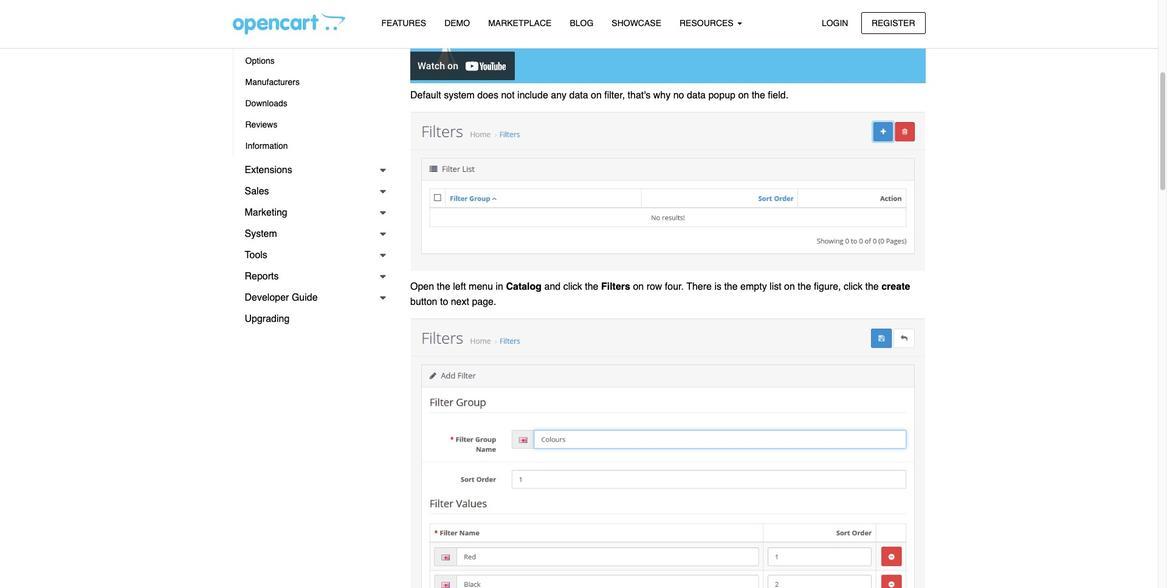 Task type: locate. For each thing, give the bounding box(es) containing it.
filter,
[[605, 90, 625, 101]]

no
[[674, 90, 685, 101]]

register
[[872, 18, 916, 28]]

reports
[[245, 271, 279, 282]]

the right is
[[725, 281, 738, 292]]

open the left menu in catalog and click the filters on row four. there is the empty list on the figure, click the create button to next page.
[[411, 281, 911, 308]]

filters inside the open the left menu in catalog and click the filters on row four. there is the empty list on the figure, click the create button to next page.
[[602, 281, 631, 292]]

extensions link
[[233, 160, 392, 181]]

1 click from the left
[[564, 281, 583, 292]]

why
[[654, 90, 671, 101]]

features link
[[373, 13, 436, 34]]

attributes
[[245, 35, 281, 44]]

popup
[[709, 90, 736, 101]]

2 data from the left
[[687, 90, 706, 101]]

0 horizontal spatial data
[[570, 90, 589, 101]]

the up to
[[437, 281, 451, 292]]

on right popup
[[739, 90, 749, 101]]

system
[[245, 229, 277, 240]]

1 horizontal spatial data
[[687, 90, 706, 101]]

filters up attributes
[[245, 13, 271, 23]]

on
[[591, 90, 602, 101], [739, 90, 749, 101], [633, 281, 644, 292], [785, 281, 796, 292]]

downloads link
[[233, 93, 392, 114]]

figure,
[[814, 281, 842, 292]]

1 horizontal spatial filters
[[602, 281, 631, 292]]

0 horizontal spatial click
[[564, 281, 583, 292]]

register link
[[862, 12, 926, 34]]

marketplace link
[[479, 13, 561, 34]]

0 vertical spatial filters
[[245, 13, 271, 23]]

click
[[564, 281, 583, 292], [844, 281, 863, 292]]

click right 'and'
[[564, 281, 583, 292]]

1 horizontal spatial click
[[844, 281, 863, 292]]

marketplace
[[489, 18, 552, 28]]

information
[[245, 141, 288, 151]]

sales link
[[233, 181, 392, 203]]

data
[[570, 90, 589, 101], [687, 90, 706, 101]]

showcase
[[612, 18, 662, 28]]

click right figure,
[[844, 281, 863, 292]]

any
[[551, 90, 567, 101]]

resources link
[[671, 13, 752, 34]]

default
[[411, 90, 441, 101]]

blog
[[570, 18, 594, 28]]

system
[[444, 90, 475, 101]]

developer guide link
[[233, 288, 392, 309]]

guide
[[292, 293, 318, 304]]

tools link
[[233, 245, 392, 266]]

and
[[545, 281, 561, 292]]

marketing link
[[233, 203, 392, 224]]

1 vertical spatial filters
[[602, 281, 631, 292]]

the right 'and'
[[585, 281, 599, 292]]

filter list image
[[411, 112, 926, 272]]

marketing
[[245, 207, 288, 218]]

filter info image
[[411, 318, 926, 589]]

create
[[882, 281, 911, 292]]

data right the any
[[570, 90, 589, 101]]

the
[[752, 90, 766, 101], [437, 281, 451, 292], [585, 281, 599, 292], [725, 281, 738, 292], [798, 281, 812, 292], [866, 281, 879, 292]]

downloads
[[245, 99, 288, 108]]

filters left "row"
[[602, 281, 631, 292]]

button
[[411, 297, 438, 308]]

filters link
[[233, 8, 392, 29]]

sales
[[245, 186, 269, 197]]

on left filter,
[[591, 90, 602, 101]]

in
[[496, 281, 504, 292]]

reviews link
[[233, 114, 392, 136]]

attributes link
[[233, 29, 392, 50]]

filters
[[245, 13, 271, 23], [602, 281, 631, 292]]

data right no
[[687, 90, 706, 101]]

on left "row"
[[633, 281, 644, 292]]



Task type: vqa. For each thing, say whether or not it's contained in the screenshot.
showcase
yes



Task type: describe. For each thing, give the bounding box(es) containing it.
empty
[[741, 281, 767, 292]]

upgrading link
[[233, 309, 392, 330]]

include
[[518, 90, 549, 101]]

options
[[245, 56, 275, 66]]

tools
[[245, 250, 268, 261]]

the left figure,
[[798, 281, 812, 292]]

showcase link
[[603, 13, 671, 34]]

field.
[[768, 90, 789, 101]]

not
[[501, 90, 515, 101]]

extensions
[[245, 165, 292, 176]]

the left field.
[[752, 90, 766, 101]]

four.
[[665, 281, 684, 292]]

catalog
[[506, 281, 542, 292]]

open
[[411, 281, 434, 292]]

manufacturers link
[[233, 72, 392, 93]]

manufacturers
[[245, 77, 300, 87]]

menu
[[469, 281, 493, 292]]

to
[[440, 297, 448, 308]]

page.
[[472, 297, 497, 308]]

options link
[[233, 50, 392, 72]]

developer
[[245, 293, 289, 304]]

demo link
[[436, 13, 479, 34]]

opencart - open source shopping cart solution image
[[233, 13, 345, 35]]

row
[[647, 281, 663, 292]]

the left the create
[[866, 281, 879, 292]]

0 horizontal spatial filters
[[245, 13, 271, 23]]

list
[[770, 281, 782, 292]]

left
[[453, 281, 466, 292]]

system link
[[233, 224, 392, 245]]

2 click from the left
[[844, 281, 863, 292]]

demo
[[445, 18, 470, 28]]

login link
[[812, 12, 859, 34]]

developer guide
[[245, 293, 318, 304]]

reports link
[[233, 266, 392, 288]]

resources
[[680, 18, 736, 28]]

that's
[[628, 90, 651, 101]]

login
[[822, 18, 849, 28]]

reviews
[[245, 120, 278, 130]]

on right list
[[785, 281, 796, 292]]

there
[[687, 281, 712, 292]]

is
[[715, 281, 722, 292]]

features
[[382, 18, 426, 28]]

upgrading
[[245, 314, 290, 325]]

blog link
[[561, 13, 603, 34]]

next
[[451, 297, 470, 308]]

1 data from the left
[[570, 90, 589, 101]]

default system does not include any data on filter, that's why no data popup on the field.
[[411, 90, 789, 101]]

information link
[[233, 136, 392, 157]]

does
[[478, 90, 499, 101]]



